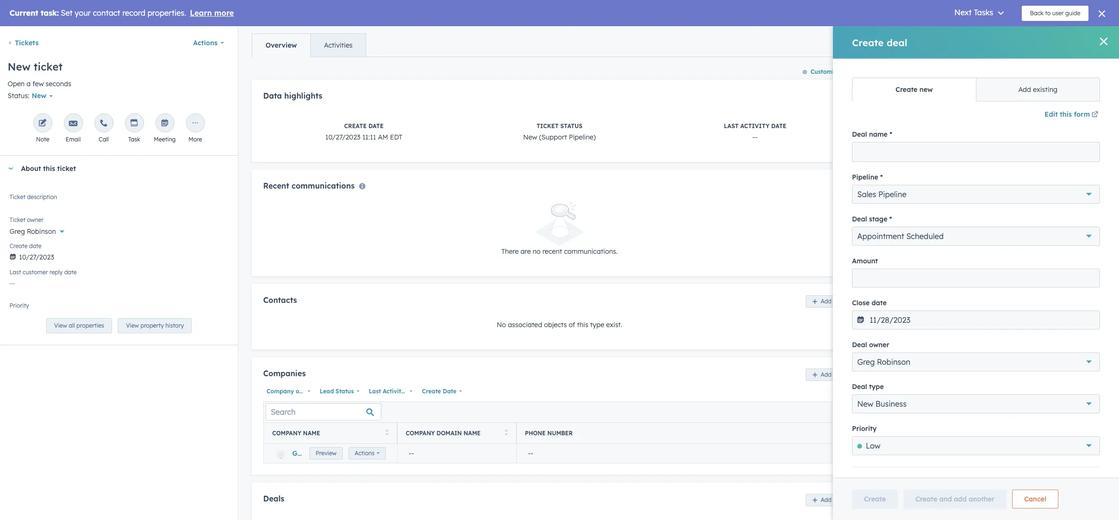 Task type: locate. For each thing, give the bounding box(es) containing it.
2 vertical spatial with
[[998, 326, 1011, 335]]

caret image inside playbooks dropdown button
[[889, 360, 895, 362]]

note
[[36, 136, 49, 143]]

customize tabs
[[811, 68, 855, 75]]

+ add
[[1091, 34, 1110, 43], [1091, 85, 1110, 94], [1091, 196, 1110, 205]]

2 see from the top
[[891, 268, 902, 276]]

0 horizontal spatial of
[[569, 321, 575, 329]]

caret image up build
[[889, 360, 895, 362]]

0 vertical spatial with
[[976, 55, 989, 63]]

caret image
[[889, 37, 895, 40], [889, 199, 895, 201]]

see for see the people associated with this record.
[[891, 55, 902, 63]]

1 horizontal spatial or
[[1015, 268, 1022, 276]]

caret image inside about this ticket dropdown button
[[8, 168, 13, 170]]

0 horizontal spatial greg
[[10, 228, 25, 236]]

caret image for contacts (0)
[[889, 37, 895, 40]]

2 vertical spatial last
[[369, 388, 381, 395]]

1 vertical spatial (0)
[[923, 196, 932, 205]]

caret image left the contacts (0)
[[889, 37, 895, 40]]

0 horizontal spatial deals
[[263, 494, 284, 504]]

1 horizontal spatial greg
[[292, 449, 309, 458]]

0 vertical spatial contacts
[[902, 34, 932, 43]]

option
[[40, 306, 61, 315]]

communications
[[292, 181, 355, 191]]

conversations (0)
[[902, 306, 961, 314]]

see the conversations associated with this record.
[[891, 326, 1048, 335]]

ticket up the (support
[[537, 123, 559, 130]]

caret image inside deals (0) dropdown button
[[889, 199, 895, 201]]

navigation
[[252, 33, 366, 57]]

contacts inside the 'contacts (0)' dropdown button
[[902, 34, 932, 43]]

ticket inside dropdown button
[[57, 165, 76, 173]]

2 vertical spatial +
[[1091, 196, 1094, 205]]

0 horizontal spatial --
[[409, 449, 414, 458]]

type
[[590, 321, 604, 329]]

owner left lead
[[296, 388, 313, 395]]

number
[[547, 430, 573, 437]]

date inside create date 10/27/2023 11:11 am edt
[[368, 123, 384, 130]]

data highlights
[[263, 91, 322, 101]]

caret image for attachments
[[889, 250, 895, 253]]

tickets
[[15, 39, 39, 47]]

there
[[501, 247, 519, 256]]

see the files attached to your activities or uploaded to this record.
[[891, 268, 1099, 276]]

create up 10/27/2023
[[344, 123, 367, 130]]

1 horizontal spatial actions
[[355, 450, 375, 457]]

view property history link
[[118, 319, 192, 334]]

history
[[165, 323, 184, 330]]

1 horizontal spatial new
[[32, 92, 46, 100]]

1 horizontal spatial your
[[1005, 377, 1019, 386]]

ticket up greg robinson
[[10, 217, 25, 224]]

phone number
[[525, 430, 573, 437]]

add button for companies
[[806, 369, 838, 382]]

phone:
[[897, 144, 918, 153]]

2 vertical spatial add button
[[806, 494, 838, 507]]

ticket down email at the top of the page
[[57, 165, 76, 173]]

customize tabs link
[[798, 64, 867, 80]]

or right activities
[[1015, 268, 1022, 276]]

--
[[409, 449, 414, 458], [528, 449, 533, 458]]

0 horizontal spatial to
[[961, 268, 968, 276]]

view for view property history
[[126, 323, 139, 330]]

note image
[[38, 119, 47, 128]]

date up 11:11 in the top left of the page
[[368, 123, 384, 130]]

track
[[891, 217, 908, 225]]

task image
[[130, 119, 139, 128]]

2 horizontal spatial (0)
[[952, 306, 961, 314]]

playbooks
[[988, 410, 1016, 417]]

1 vertical spatial +
[[1091, 85, 1094, 94]]

companies for companies (1)
[[902, 85, 939, 94]]

call
[[891, 389, 901, 397]]

press to sort. element
[[385, 430, 389, 438], [504, 430, 508, 438]]

no associated objects of this type exist.
[[497, 321, 622, 329]]

view down phone:
[[891, 165, 907, 174]]

1 vertical spatial actions
[[355, 450, 375, 457]]

see down "conversations"
[[891, 326, 902, 335]]

company
[[267, 388, 294, 395], [272, 430, 301, 437], [406, 430, 435, 437]]

associated
[[939, 55, 974, 63], [909, 165, 945, 174], [992, 217, 1026, 225], [508, 321, 542, 329], [962, 326, 996, 335]]

0 vertical spatial ticket
[[537, 123, 559, 130]]

0 horizontal spatial with
[[976, 55, 989, 63]]

1 vertical spatial a
[[908, 377, 913, 386]]

owner up greg robinson
[[27, 217, 43, 224]]

2 vertical spatial ticket
[[10, 217, 25, 224]]

-
[[925, 133, 928, 141], [928, 133, 930, 141], [753, 133, 755, 142], [755, 133, 758, 142], [920, 144, 923, 153], [923, 144, 925, 153], [409, 449, 412, 458], [412, 449, 414, 458], [528, 449, 531, 458], [531, 449, 533, 458]]

1 vertical spatial with
[[1028, 217, 1041, 225]]

2 horizontal spatial create
[[422, 388, 441, 395]]

0 vertical spatial actions button
[[187, 33, 230, 52]]

ticket left description
[[10, 194, 25, 201]]

0 vertical spatial of
[[569, 321, 575, 329]]

-- down the phone on the bottom
[[528, 449, 533, 458]]

caret image down track at the top right of the page
[[889, 250, 895, 253]]

new down open a few seconds
[[32, 92, 46, 100]]

could
[[1061, 377, 1078, 386]]

1 vertical spatial ticket
[[10, 194, 25, 201]]

to right attached
[[961, 268, 968, 276]]

+ add button
[[1091, 33, 1110, 44], [1091, 84, 1110, 95], [1091, 195, 1110, 206]]

associated down conversations (0) dropdown button
[[962, 326, 996, 335]]

owner
[[27, 217, 43, 224], [296, 388, 313, 395]]

3 see from the top
[[891, 326, 902, 335]]

1 vertical spatial or
[[926, 389, 933, 397]]

greg r
[[292, 449, 315, 458]]

0 horizontal spatial owner
[[27, 217, 43, 224]]

0 horizontal spatial create
[[10, 243, 27, 250]]

(0) up see the conversations associated with this record.
[[952, 306, 961, 314]]

the down "conversations"
[[904, 326, 914, 335]]

see left "people"
[[891, 55, 902, 63]]

the right track at the top right of the page
[[909, 217, 920, 225]]

new inside ticket status new (support pipeline)
[[523, 133, 537, 142]]

meeting
[[154, 136, 176, 143]]

0 horizontal spatial new
[[8, 60, 31, 73]]

attachments button
[[881, 238, 1079, 264]]

0 vertical spatial last
[[724, 123, 739, 130]]

greg r link
[[292, 449, 315, 458]]

0 horizontal spatial a
[[26, 80, 31, 88]]

companies (1)
[[902, 85, 950, 94]]

1 vertical spatial create
[[10, 243, 27, 250]]

2 vertical spatial new
[[523, 133, 537, 142]]

1 + add from the top
[[1091, 34, 1110, 43]]

press to sort. element left the phone on the bottom
[[504, 430, 508, 438]]

status
[[560, 123, 583, 130]]

associated down deals (0) dropdown button
[[992, 217, 1026, 225]]

contacts
[[902, 34, 932, 43], [263, 295, 297, 305]]

1 vertical spatial + add
[[1091, 85, 1110, 94]]

create date
[[422, 388, 456, 395]]

2 caret image from the top
[[889, 199, 895, 201]]

caret image inside the 'contacts (0)' dropdown button
[[889, 37, 895, 40]]

0 vertical spatial greg
[[10, 228, 25, 236]]

to right uploaded
[[1055, 268, 1062, 276]]

3 + add from the top
[[1091, 196, 1110, 205]]

new up open
[[8, 60, 31, 73]]

+
[[1091, 34, 1094, 43], [1091, 85, 1094, 94], [1091, 196, 1094, 205]]

company name
[[272, 430, 320, 437]]

of right objects
[[569, 321, 575, 329]]

of for sales
[[936, 377, 943, 386]]

2 horizontal spatial new
[[523, 133, 537, 142]]

1 vertical spatial new
[[32, 92, 46, 100]]

library
[[914, 377, 934, 386]]

0 vertical spatial actions
[[193, 39, 218, 47]]

company domain name
[[406, 430, 481, 437]]

customize
[[811, 68, 840, 75]]

about
[[21, 165, 41, 173]]

company left name
[[272, 430, 301, 437]]

companies inside dropdown button
[[902, 85, 939, 94]]

0 vertical spatial your
[[969, 268, 983, 276]]

+ add for see the people associated with this record.
[[1091, 34, 1110, 43]]

guides.
[[971, 389, 994, 397]]

view left 'property'
[[126, 323, 139, 330]]

1 add button from the top
[[806, 296, 838, 308]]

track the revenue opportunities associated with this record.
[[891, 217, 1078, 225]]

1 to from the left
[[961, 268, 968, 276]]

date inside last activity date --
[[771, 123, 787, 130]]

recent communications
[[263, 181, 355, 191]]

date right activity
[[406, 388, 420, 395]]

0 vertical spatial companies
[[902, 85, 939, 94]]

all
[[69, 323, 75, 330]]

1 vertical spatial greg
[[292, 449, 309, 458]]

create inside create date 10/27/2023 11:11 am edt
[[344, 123, 367, 130]]

company owner
[[267, 388, 313, 395]]

0 horizontal spatial contacts
[[263, 295, 297, 305]]

ticket up open a few seconds
[[34, 60, 63, 73]]

2 add button from the top
[[806, 369, 838, 382]]

0 horizontal spatial your
[[969, 268, 983, 276]]

deals inside dropdown button
[[902, 196, 921, 205]]

caret image left about
[[8, 168, 13, 170]]

companies left the (1)
[[902, 85, 939, 94]]

a for library
[[908, 377, 913, 386]]

0 vertical spatial add button
[[806, 296, 838, 308]]

1 vertical spatial last
[[10, 269, 21, 276]]

contacts (0) button
[[881, 26, 1087, 52]]

1 vertical spatial companies
[[263, 369, 306, 379]]

of left the sales
[[936, 377, 943, 386]]

last activity date button
[[366, 386, 420, 398]]

1 vertical spatial ticket
[[57, 165, 76, 173]]

1 horizontal spatial owner
[[296, 388, 313, 395]]

date up domain
[[443, 388, 456, 395]]

caret image for about this ticket
[[8, 168, 13, 170]]

1 vertical spatial + add button
[[1091, 84, 1110, 95]]

date right activity
[[771, 123, 787, 130]]

ticket
[[537, 123, 559, 130], [10, 194, 25, 201], [10, 217, 25, 224]]

your down attachments dropdown button
[[969, 268, 983, 276]]

greg robinson button
[[10, 222, 228, 238]]

meeting image
[[160, 119, 169, 128]]

associated down phone:
[[909, 165, 945, 174]]

add playbooks
[[976, 410, 1016, 417]]

view for view all properties
[[54, 323, 67, 330]]

company up the company name on the bottom left of the page
[[267, 388, 294, 395]]

the left "people"
[[904, 55, 914, 63]]

add button
[[806, 296, 838, 308], [806, 369, 838, 382], [806, 494, 838, 507]]

1 horizontal spatial last
[[369, 388, 381, 395]]

create date button
[[419, 386, 464, 398]]

1 horizontal spatial create
[[344, 123, 367, 130]]

2 vertical spatial see
[[891, 326, 902, 335]]

create down greg robinson
[[10, 243, 27, 250]]

seconds
[[46, 80, 71, 88]]

ticket status new (support pipeline)
[[523, 123, 596, 142]]

caret image
[[889, 88, 895, 91], [8, 168, 13, 170], [889, 250, 895, 253], [889, 360, 895, 362]]

(0) up "people"
[[934, 34, 943, 43]]

Last customer reply date text field
[[10, 275, 228, 290]]

the left the files
[[904, 268, 914, 276]]

0 vertical spatial +
[[1091, 34, 1094, 43]]

last for date
[[10, 269, 21, 276]]

more image
[[191, 119, 200, 128]]

2 to from the left
[[1055, 268, 1062, 276]]

2 vertical spatial (0)
[[952, 306, 961, 314]]

playbooks button
[[881, 348, 1079, 374]]

view for view associated companies
[[891, 165, 907, 174]]

2 horizontal spatial last
[[724, 123, 739, 130]]

+ for track the revenue opportunities associated with this record.
[[1091, 196, 1094, 205]]

(0) up revenue
[[923, 196, 932, 205]]

+ add for track the revenue opportunities associated with this record.
[[1091, 196, 1110, 205]]

new for new ticket
[[8, 60, 31, 73]]

greg inside greg robinson popup button
[[10, 228, 25, 236]]

last inside last activity date --
[[724, 123, 739, 130]]

create inside popup button
[[422, 388, 441, 395]]

date right reply
[[64, 269, 77, 276]]

greg left the r
[[292, 449, 309, 458]]

few
[[33, 80, 44, 88]]

0 horizontal spatial (0)
[[923, 196, 932, 205]]

a left few
[[26, 80, 31, 88]]

of inside build a library of sales resources for your team. these could include call scripts or positioning guides.
[[936, 377, 943, 386]]

1 + from the top
[[1091, 34, 1094, 43]]

tabs
[[842, 68, 855, 75]]

add playbooks button
[[968, 406, 1033, 422]]

with
[[976, 55, 989, 63], [1028, 217, 1041, 225], [998, 326, 1011, 335]]

a right build
[[908, 377, 913, 386]]

1 vertical spatial deals
[[263, 494, 284, 504]]

see for see the conversations associated with this record.
[[891, 326, 902, 335]]

company for company name
[[272, 430, 301, 437]]

see for see the files attached to your activities or uploaded to this record.
[[891, 268, 902, 276]]

0 vertical spatial owner
[[27, 217, 43, 224]]

2 horizontal spatial with
[[1028, 217, 1041, 225]]

add button for contacts
[[806, 296, 838, 308]]

0 horizontal spatial or
[[926, 389, 933, 397]]

0 vertical spatial + add
[[1091, 34, 1110, 43]]

0 horizontal spatial press to sort. element
[[385, 430, 389, 438]]

(0) for contacts (0)
[[934, 34, 943, 43]]

2 vertical spatial create
[[422, 388, 441, 395]]

date down greg robinson
[[29, 243, 42, 250]]

r
[[311, 449, 315, 458]]

new left the (support
[[523, 133, 537, 142]]

create right last activity date
[[422, 388, 441, 395]]

include
[[1080, 377, 1102, 386]]

owner inside popup button
[[296, 388, 313, 395]]

files
[[916, 268, 929, 276]]

0 vertical spatial or
[[1015, 268, 1022, 276]]

revenue
[[921, 217, 946, 225]]

2 press to sort. element from the left
[[504, 430, 508, 438]]

caret image inside attachments dropdown button
[[889, 250, 895, 253]]

1 horizontal spatial --
[[528, 449, 533, 458]]

1 horizontal spatial actions button
[[349, 448, 386, 460]]

new inside popup button
[[32, 92, 46, 100]]

0 vertical spatial see
[[891, 55, 902, 63]]

press to sort. element down last activity date popup button
[[385, 430, 389, 438]]

0 horizontal spatial actions
[[193, 39, 218, 47]]

(1)
[[942, 85, 950, 94]]

domain
[[437, 430, 462, 437]]

view left all
[[54, 323, 67, 330]]

1 vertical spatial your
[[1005, 377, 1019, 386]]

press to sort. image
[[504, 430, 508, 436]]

1 vertical spatial contacts
[[263, 295, 297, 305]]

1 vertical spatial see
[[891, 268, 902, 276]]

or down library at bottom
[[926, 389, 933, 397]]

1 press to sort. element from the left
[[385, 430, 389, 438]]

0 horizontal spatial companies
[[263, 369, 306, 379]]

select
[[10, 306, 29, 315]]

of
[[569, 321, 575, 329], [936, 377, 943, 386]]

this
[[991, 55, 1002, 63], [43, 165, 55, 173], [1043, 217, 1055, 225], [1064, 268, 1075, 276], [577, 321, 588, 329], [1013, 326, 1024, 335]]

3 + from the top
[[1091, 196, 1094, 205]]

1 vertical spatial of
[[936, 377, 943, 386]]

1 horizontal spatial of
[[936, 377, 943, 386]]

1 horizontal spatial date
[[443, 388, 456, 395]]

company left domain
[[406, 430, 435, 437]]

caret image left companies (1)
[[889, 88, 895, 91]]

1 + add button from the top
[[1091, 33, 1110, 44]]

1 horizontal spatial to
[[1055, 268, 1062, 276]]

3 add button from the top
[[806, 494, 838, 507]]

caret image up track at the top right of the page
[[889, 199, 895, 201]]

0 vertical spatial (0)
[[934, 34, 943, 43]]

ticket inside ticket status new (support pipeline)
[[537, 123, 559, 130]]

a inside build a library of sales resources for your team. these could include call scripts or positioning guides.
[[908, 377, 913, 386]]

1 horizontal spatial (0)
[[934, 34, 943, 43]]

companies up 'company owner' popup button
[[263, 369, 306, 379]]

see left the files
[[891, 268, 902, 276]]

1 caret image from the top
[[889, 37, 895, 40]]

1 vertical spatial caret image
[[889, 199, 895, 201]]

0 horizontal spatial view
[[54, 323, 67, 330]]

0 vertical spatial caret image
[[889, 37, 895, 40]]

greg down ticket owner
[[10, 228, 25, 236]]

create for create date
[[10, 243, 27, 250]]

0 vertical spatial + add button
[[1091, 33, 1110, 44]]

1 horizontal spatial with
[[998, 326, 1011, 335]]

0 vertical spatial deals
[[902, 196, 921, 205]]

1 vertical spatial owner
[[296, 388, 313, 395]]

build
[[891, 377, 906, 386]]

company inside popup button
[[267, 388, 294, 395]]

last inside last activity date popup button
[[369, 388, 381, 395]]

0 vertical spatial a
[[26, 80, 31, 88]]

email
[[66, 136, 81, 143]]

attached
[[931, 268, 959, 276]]

0 horizontal spatial date
[[406, 388, 420, 395]]

sales
[[945, 377, 960, 386]]

caret image inside companies (1) dropdown button
[[889, 88, 895, 91]]

0 vertical spatial create
[[344, 123, 367, 130]]

create for create date 10/27/2023 11:11 am edt
[[344, 123, 367, 130]]

1 horizontal spatial deals
[[902, 196, 921, 205]]

-- down company domain name
[[409, 449, 414, 458]]

select an option button
[[10, 301, 228, 317]]

2 -- from the left
[[528, 449, 533, 458]]

1 see from the top
[[891, 55, 902, 63]]

1 vertical spatial add button
[[806, 369, 838, 382]]

0 vertical spatial new
[[8, 60, 31, 73]]

your right for
[[1005, 377, 1019, 386]]

of for this
[[569, 321, 575, 329]]

see the people associated with this record.
[[891, 55, 1025, 63]]

deals (0)
[[902, 196, 932, 205]]

2 + add from the top
[[1091, 85, 1110, 94]]

1 horizontal spatial contacts
[[902, 34, 932, 43]]

3 + add button from the top
[[1091, 195, 1110, 206]]

1 horizontal spatial a
[[908, 377, 913, 386]]

your
[[969, 268, 983, 276], [1005, 377, 1019, 386]]



Task type: vqa. For each thing, say whether or not it's contained in the screenshot.
Name button
no



Task type: describe. For each thing, give the bounding box(es) containing it.
+ for see the people associated with this record.
[[1091, 34, 1094, 43]]

caret image for playbooks
[[889, 360, 895, 362]]

property
[[141, 323, 164, 330]]

10/27/2023
[[325, 133, 361, 142]]

companies for companies
[[263, 369, 306, 379]]

view all properties link
[[46, 319, 112, 334]]

Search search field
[[266, 404, 382, 421]]

greg for greg r
[[292, 449, 309, 458]]

with for see the people associated with this record.
[[976, 55, 989, 63]]

conversations
[[916, 326, 960, 335]]

lead
[[320, 388, 334, 395]]

manage link
[[1083, 355, 1110, 367]]

ticket for ticket owner
[[10, 217, 25, 224]]

this inside dropdown button
[[43, 165, 55, 173]]

select an option
[[10, 306, 61, 315]]

conversations
[[902, 306, 950, 314]]

add button for deals
[[806, 494, 838, 507]]

customer
[[23, 269, 48, 276]]

lead status
[[320, 388, 354, 395]]

build a library of sales resources for your team. these could include call scripts or positioning guides.
[[891, 377, 1102, 397]]

Search HubSpot search field
[[985, 5, 1102, 21]]

1 date from the left
[[406, 388, 420, 395]]

0 horizontal spatial actions button
[[187, 33, 230, 52]]

activity
[[740, 123, 770, 130]]

view all properties
[[54, 323, 104, 330]]

about this ticket button
[[0, 156, 228, 182]]

2 date from the left
[[443, 388, 456, 395]]

phone
[[525, 430, 546, 437]]

name
[[303, 430, 320, 437]]

greg for greg robinson
[[10, 228, 25, 236]]

open a few seconds
[[8, 80, 71, 88]]

caret image for companies (1)
[[889, 88, 895, 91]]

new ticket
[[8, 60, 63, 73]]

+ add button for see the people associated with this record.
[[1091, 33, 1110, 44]]

no
[[497, 321, 506, 329]]

caret image for deals (0)
[[889, 199, 895, 201]]

(0) for deals (0)
[[923, 196, 932, 205]]

+ add button for track the revenue opportunities associated with this record.
[[1091, 195, 1110, 206]]

view associated companies
[[891, 165, 983, 174]]

deals for deals
[[263, 494, 284, 504]]

view associated companies link
[[891, 164, 983, 175]]

11:11
[[362, 133, 376, 142]]

navigation containing overview
[[252, 33, 366, 57]]

more
[[188, 136, 202, 143]]

associated right "people"
[[939, 55, 974, 63]]

company for company owner
[[267, 388, 294, 395]]

preview
[[316, 450, 337, 457]]

owner for ticket owner
[[27, 217, 43, 224]]

people
[[916, 55, 937, 63]]

a for few
[[26, 80, 31, 88]]

or inside build a library of sales resources for your team. these could include call scripts or positioning guides.
[[926, 389, 933, 397]]

ticket for ticket description
[[10, 194, 25, 201]]

2 + from the top
[[1091, 85, 1094, 94]]

resources
[[962, 377, 992, 386]]

new button
[[29, 90, 59, 102]]

status
[[336, 388, 354, 395]]

companies
[[947, 165, 983, 174]]

the for revenue
[[909, 217, 920, 225]]

Create date text field
[[10, 249, 228, 264]]

(0) for conversations (0)
[[952, 306, 961, 314]]

activities
[[985, 268, 1014, 276]]

task
[[128, 136, 140, 143]]

last customer reply date
[[10, 269, 77, 276]]

ticket description
[[10, 194, 57, 201]]

create for create date
[[422, 388, 441, 395]]

create date 10/27/2023 11:11 am edt
[[325, 123, 402, 142]]

domain: -- phone: --
[[897, 133, 930, 153]]

your inside build a library of sales resources for your team. these could include call scripts or positioning guides.
[[1005, 377, 1019, 386]]

press to sort. element for company domain name
[[504, 430, 508, 438]]

(support
[[539, 133, 567, 142]]

edt
[[390, 133, 402, 142]]

communications.
[[564, 247, 618, 256]]

no
[[533, 247, 541, 256]]

are
[[521, 247, 531, 256]]

owner for company owner
[[296, 388, 313, 395]]

new for new
[[32, 92, 46, 100]]

team.
[[1021, 377, 1039, 386]]

Ticket description text field
[[10, 192, 228, 211]]

conversations (0) button
[[881, 297, 1110, 323]]

recent
[[543, 247, 562, 256]]

lead status button
[[316, 386, 362, 398]]

company for company domain name
[[406, 430, 435, 437]]

positioning
[[935, 389, 970, 397]]

open
[[8, 80, 25, 88]]

contacts for contacts
[[263, 295, 297, 305]]

search image
[[1099, 10, 1106, 16]]

last activity date
[[369, 388, 420, 395]]

ticket owner
[[10, 217, 43, 224]]

press to sort. image
[[385, 430, 389, 436]]

overview button
[[252, 34, 310, 57]]

priority
[[10, 303, 29, 310]]

robinson
[[27, 228, 56, 236]]

data
[[263, 91, 282, 101]]

for
[[994, 377, 1003, 386]]

objects
[[544, 321, 567, 329]]

0 vertical spatial ticket
[[34, 60, 63, 73]]

opportunities
[[948, 217, 990, 225]]

overview
[[266, 41, 297, 50]]

deals for deals (0)
[[902, 196, 921, 205]]

activities
[[324, 41, 353, 50]]

call image
[[99, 119, 108, 128]]

the for people
[[904, 55, 914, 63]]

there are no recent communications.
[[501, 247, 618, 256]]

contacts for contacts (0)
[[902, 34, 932, 43]]

ticket for ticket status new (support pipeline)
[[537, 123, 559, 130]]

greg robinson
[[10, 228, 56, 236]]

view property history
[[126, 323, 184, 330]]

activity
[[383, 388, 405, 395]]

recent
[[263, 181, 289, 191]]

the for files
[[904, 268, 914, 276]]

press to sort. element for company name
[[385, 430, 389, 438]]

an
[[30, 306, 38, 315]]

reply
[[49, 269, 63, 276]]

last for -
[[724, 123, 739, 130]]

call
[[99, 136, 109, 143]]

email image
[[69, 119, 77, 128]]

activities button
[[310, 34, 366, 57]]

associated right no
[[508, 321, 542, 329]]

the for conversations
[[904, 326, 914, 335]]

contacts (0)
[[902, 34, 943, 43]]

1 -- from the left
[[409, 449, 414, 458]]

add inside popup button
[[1089, 247, 1103, 256]]

attachments
[[902, 247, 945, 256]]

with for see the conversations associated with this record.
[[998, 326, 1011, 335]]

manage
[[1083, 357, 1110, 365]]

1 vertical spatial actions button
[[349, 448, 386, 460]]

2 + add button from the top
[[1091, 84, 1110, 95]]



